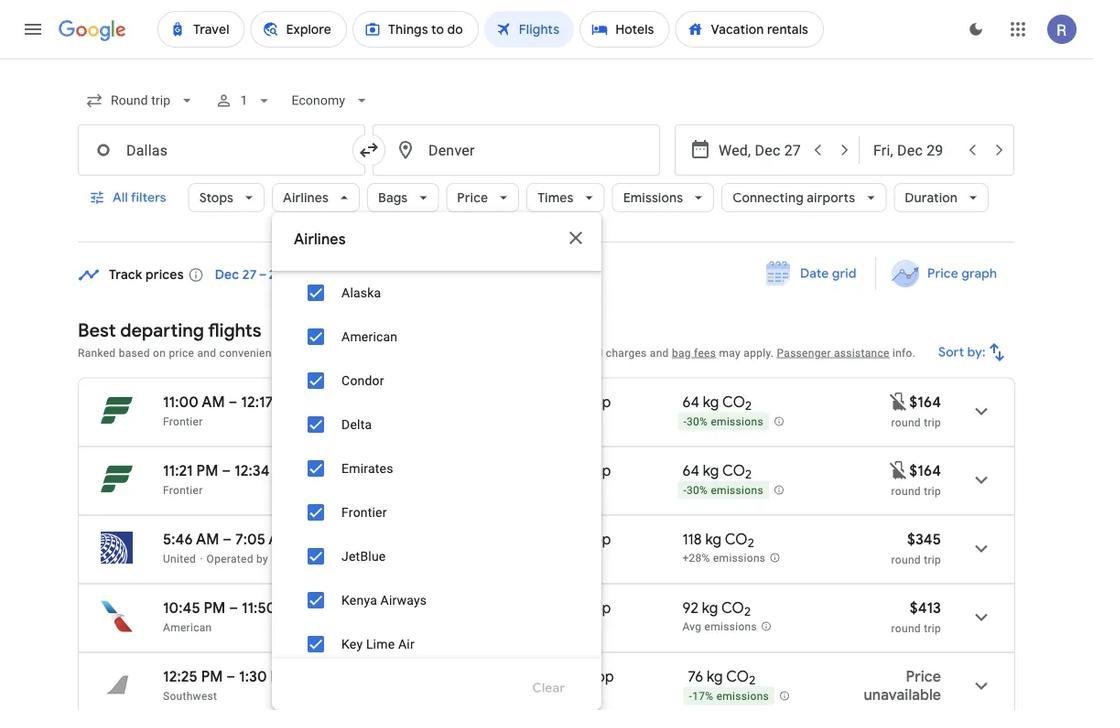 Task type: vqa. For each thing, say whether or not it's contained in the screenshot.
Mon,
no



Task type: locate. For each thing, give the bounding box(es) containing it.
flight details. leaves dallas love field airport at 12:25 pm on wednesday, december 27 and arrives at denver international airport at 1:30 pm on wednesday, december 27. image
[[960, 664, 1004, 708]]

64 kg co 2 for 12:17 pm
[[682, 393, 752, 414]]

united
[[163, 553, 196, 565], [369, 553, 402, 565]]

64 up '118'
[[682, 461, 700, 480]]

None text field
[[78, 125, 365, 176]]

frontier for 11:21
[[163, 484, 203, 497]]

filters
[[131, 190, 166, 206]]

price inside 'price graph' button
[[927, 266, 958, 282]]

this price for this flight doesn't include overhead bin access. if you need a carry-on bag, use the bags filter to update prices. image
[[887, 459, 909, 481]]

kenya
[[342, 593, 377, 608]]

– left 1:30
[[226, 667, 236, 686]]

southwest
[[163, 690, 217, 703]]

kg up 118 kg co 2
[[703, 461, 719, 480]]

1 vertical spatial -
[[683, 485, 687, 497]]

64 kg co 2 for 12:34 am
[[682, 461, 752, 483]]

price for price unavailable
[[906, 667, 941, 686]]

dec
[[215, 267, 239, 283]]

kg right 92
[[702, 599, 718, 618]]

30% for am
[[687, 485, 708, 497]]

30% down the bag fees button
[[687, 416, 708, 429]]

– up "operated"
[[223, 530, 232, 549]]

– for 7:05
[[223, 530, 232, 549]]

2 round trip from the top
[[891, 485, 941, 498]]

1 vertical spatial $164
[[909, 461, 941, 480]]

2 -30% emissions from the top
[[683, 485, 763, 497]]

fees right "bag"
[[694, 347, 716, 359]]

– for 12:34
[[222, 461, 231, 480]]

pm right 12:17
[[277, 393, 299, 412]]

– for 12:17
[[228, 393, 237, 412]]

am
[[202, 393, 225, 412], [273, 461, 296, 480], [196, 530, 219, 549], [269, 530, 292, 549]]

nonstop for 12:34
[[554, 461, 611, 480]]

0 vertical spatial -30% emissions
[[683, 416, 763, 429]]

2 up +28% emissions
[[748, 536, 754, 551]]

- down "bag"
[[683, 416, 687, 429]]

2 inside 92 kg co 2
[[744, 604, 751, 620]]

co up +28% emissions
[[725, 530, 748, 549]]

stops button
[[188, 176, 265, 220]]

best
[[78, 319, 116, 342]]

graph
[[961, 266, 997, 282]]

united down 5:46
[[163, 553, 196, 565]]

30% up '118'
[[687, 485, 708, 497]]

frontier down 11:21
[[163, 484, 203, 497]]

kg inside the 76 kg co 2
[[707, 667, 723, 686]]

Departure time: 10:45 PM. text field
[[163, 599, 226, 618]]

1 vertical spatial round trip
[[891, 485, 941, 498]]

1 30% from the top
[[687, 416, 708, 429]]

trip down 164 us dollars text field
[[924, 485, 941, 498]]

64 kg co 2 down may
[[682, 393, 752, 414]]

co up the -17% emissions
[[726, 667, 749, 686]]

1 horizontal spatial and
[[650, 347, 669, 359]]

2 64 kg co 2 from the top
[[682, 461, 752, 483]]

only button
[[507, 623, 580, 667]]

round down $413 on the bottom right of the page
[[891, 622, 921, 635]]

trip down $164 text box
[[924, 416, 941, 429]]

am up mesa on the bottom
[[269, 530, 292, 549]]

times
[[538, 190, 574, 206]]

$164 for pm
[[909, 393, 941, 412]]

$413
[[910, 599, 941, 618]]

frontier up jetblue at the left bottom
[[342, 505, 387, 520]]

none text field inside search box
[[373, 125, 660, 176]]

based
[[119, 347, 150, 359]]

2
[[745, 398, 752, 414], [745, 467, 752, 483], [748, 536, 754, 551], [744, 604, 751, 620], [749, 673, 756, 689]]

2 for 12:17
[[745, 398, 752, 414]]

kg inside 118 kg co 2
[[705, 530, 722, 549]]

leaves dallas/fort worth international airport at 11:00 am on wednesday, december 27 and arrives at denver international airport at 12:17 pm on wednesday, december 27. element
[[163, 393, 299, 412]]

united right the dba
[[369, 553, 402, 565]]

11:50
[[242, 599, 276, 618]]

0 vertical spatial 64
[[682, 393, 700, 412]]

4 round from the top
[[891, 622, 921, 635]]

am right 11:00
[[202, 393, 225, 412]]

Departure text field
[[719, 125, 803, 175]]

find the best price region
[[78, 257, 1015, 305]]

1 vertical spatial airlines
[[294, 230, 346, 249]]

round down 345 us dollars text box
[[891, 553, 921, 566]]

0 horizontal spatial fees
[[476, 347, 498, 359]]

swap origin and destination. image
[[358, 139, 380, 161]]

0 horizontal spatial and
[[197, 347, 216, 359]]

0 horizontal spatial 1
[[240, 93, 248, 108]]

price graph
[[927, 266, 997, 282]]

2 vertical spatial price
[[906, 667, 941, 686]]

None search field
[[78, 35, 1015, 711]]

1 vertical spatial 1
[[518, 347, 525, 359]]

– inside 12:25 pm – 1:30 pm southwest
[[226, 667, 236, 686]]

round trip down 164 us dollars text field
[[891, 485, 941, 498]]

nonstop flight. element for 12:34
[[554, 461, 611, 483]]

american up include
[[342, 329, 398, 344]]

connecting airports button
[[722, 176, 887, 220]]

leaves dallas/fort worth international airport at 11:21 pm on wednesday, december 27 and arrives at denver international airport at 12:34 am on thursday, december 28. element
[[163, 461, 305, 480]]

64 for 12:17 pm
[[682, 393, 700, 412]]

– inside 10:45 pm – 11:50 pm american
[[229, 599, 238, 618]]

0 horizontal spatial united
[[163, 553, 196, 565]]

am right 5:46
[[196, 530, 219, 549]]

12:17
[[241, 393, 273, 412]]

- for 12:17 pm
[[683, 416, 687, 429]]

avg
[[682, 621, 702, 634]]

1 vertical spatial american
[[163, 621, 212, 634]]

trip
[[924, 416, 941, 429], [924, 485, 941, 498], [924, 553, 941, 566], [924, 622, 941, 635]]

co inside the 76 kg co 2
[[726, 667, 749, 686]]

1 round trip from the top
[[891, 416, 941, 429]]

$164 for am
[[909, 461, 941, 480]]

– inside 11:21 pm – 12:34 am frontier
[[222, 461, 231, 480]]

1 vertical spatial frontier
[[163, 484, 203, 497]]

pm up southwest
[[201, 667, 223, 686]]

bag fees button
[[672, 347, 716, 359]]

close dialog image
[[565, 227, 587, 249]]

1 horizontal spatial fees
[[694, 347, 716, 359]]

key
[[342, 637, 363, 652]]

airlines inside popup button
[[283, 190, 329, 206]]

2 $164 from the top
[[909, 461, 941, 480]]

-30% emissions up 118 kg co 2
[[683, 485, 763, 497]]

2 vertical spatial airlines
[[302, 553, 341, 565]]

main menu image
[[22, 18, 44, 40]]

1 vertical spatial 64
[[682, 461, 700, 480]]

co down may
[[722, 393, 745, 412]]

$345
[[907, 530, 941, 549]]

airlines left the dba
[[302, 553, 341, 565]]

kg inside 92 kg co 2
[[702, 599, 718, 618]]

am inside 11:21 pm – 12:34 am frontier
[[273, 461, 296, 480]]

2 64 from the top
[[682, 461, 700, 480]]

total duration 2 hr 5 min. element
[[435, 668, 557, 689]]

0 horizontal spatial american
[[163, 621, 212, 634]]

- down 76
[[689, 691, 692, 703]]

None field
[[78, 84, 204, 117], [284, 84, 378, 117], [78, 84, 204, 117], [284, 84, 378, 117]]

413 US dollars text field
[[910, 599, 941, 618]]

2 round from the top
[[891, 485, 921, 498]]

$164 left flight details. leaves dallas/fort worth international airport at 11:21 pm on wednesday, december 27 and arrives at denver international airport at 12:34 am on thursday, december 28. icon
[[909, 461, 941, 480]]

round down this price for this flight doesn't include overhead bin access. if you need a carry-on bag, use the bags filter to update prices. image
[[891, 485, 921, 498]]

kg right 76
[[707, 667, 723, 686]]

1 inside popup button
[[240, 93, 248, 108]]

sort
[[939, 344, 965, 361]]

price
[[457, 190, 488, 206], [927, 266, 958, 282], [906, 667, 941, 686]]

all
[[113, 190, 128, 206]]

price for price
[[457, 190, 488, 206]]

2 vertical spatial frontier
[[342, 505, 387, 520]]

emissions down 118 kg co 2
[[713, 552, 766, 565]]

emissions
[[711, 416, 763, 429], [711, 485, 763, 497], [713, 552, 766, 565], [705, 621, 757, 634], [717, 691, 769, 703]]

3 round from the top
[[891, 553, 921, 566]]

price button
[[446, 176, 519, 220]]

ranked based on price and convenience
[[78, 347, 284, 359]]

airways
[[381, 593, 427, 608]]

5:46
[[163, 530, 193, 549]]

frontier
[[163, 415, 203, 428], [163, 484, 203, 497], [342, 505, 387, 520]]

frontier for 11:00
[[163, 415, 203, 428]]

2 30% from the top
[[687, 485, 708, 497]]

–
[[228, 393, 237, 412], [222, 461, 231, 480], [223, 530, 232, 549], [229, 599, 238, 618], [226, 667, 236, 686]]

trip down 345 us dollars text box
[[924, 553, 941, 566]]

co inside 118 kg co 2
[[725, 530, 748, 549]]

assistance
[[834, 347, 890, 359]]

164 US dollars text field
[[909, 393, 941, 412]]

round down this price for this flight doesn't include overhead bin access. if you need a carry-on bag, use the bags filter to update prices. icon
[[891, 416, 921, 429]]

$164 down sort at the right
[[909, 393, 941, 412]]

price inside "price unavailable"
[[906, 667, 941, 686]]

64 kg co 2 up 118 kg co 2
[[682, 461, 752, 483]]

10:45
[[163, 599, 200, 618]]

change appearance image
[[954, 7, 998, 51]]

– inside the 11:00 am – 12:17 pm frontier
[[228, 393, 237, 412]]

0 vertical spatial price
[[457, 190, 488, 206]]

pm right 11:21
[[196, 461, 218, 480]]

airlines right stops popup button
[[283, 190, 329, 206]]

0 vertical spatial frontier
[[163, 415, 203, 428]]

and right price
[[197, 347, 216, 359]]

3 trip from the top
[[924, 553, 941, 566]]

– left 11:50
[[229, 599, 238, 618]]

1 united from the left
[[163, 553, 196, 565]]

airlines down airlines popup button
[[294, 230, 346, 249]]

kg down the bag fees button
[[703, 393, 719, 412]]

kg
[[703, 393, 719, 412], [703, 461, 719, 480], [705, 530, 722, 549], [702, 599, 718, 618], [707, 667, 723, 686]]

am right 12:34
[[273, 461, 296, 480]]

price left graph
[[927, 266, 958, 282]]

avg emissions
[[682, 621, 757, 634]]

co up the avg emissions
[[721, 599, 744, 618]]

trip down $413 on the bottom right of the page
[[924, 622, 941, 635]]

american inside 10:45 pm – 11:50 pm american
[[163, 621, 212, 634]]

1 horizontal spatial united
[[369, 553, 402, 565]]

optional
[[560, 347, 603, 359]]

times button
[[527, 176, 605, 220]]

none search field containing airlines
[[78, 35, 1015, 711]]

charges
[[606, 347, 647, 359]]

2 up the -17% emissions
[[749, 673, 756, 689]]

emissions down 92 kg co 2
[[705, 621, 757, 634]]

kg right '118'
[[705, 530, 722, 549]]

4 trip from the top
[[924, 622, 941, 635]]

1 horizontal spatial 1
[[518, 347, 525, 359]]

emissions button
[[612, 176, 714, 220]]

30%
[[687, 416, 708, 429], [687, 485, 708, 497]]

1 vertical spatial 30%
[[687, 485, 708, 497]]

1 vertical spatial -30% emissions
[[683, 485, 763, 497]]

american down 10:45
[[163, 621, 212, 634]]

price left flight details. leaves dallas love field airport at 12:25 pm on wednesday, december 27 and arrives at denver international airport at 1:30 pm on wednesday, december 27. icon
[[906, 667, 941, 686]]

nonstop for 12:17
[[554, 393, 611, 412]]

Arrival time: 1:30 PM. text field
[[239, 667, 292, 686]]

0 vertical spatial american
[[342, 329, 398, 344]]

dba
[[344, 553, 366, 565]]

None text field
[[373, 125, 660, 176]]

0 vertical spatial 30%
[[687, 416, 708, 429]]

1 64 kg co 2 from the top
[[682, 393, 752, 414]]

2 trip from the top
[[924, 485, 941, 498]]

118
[[682, 530, 702, 549]]

2 down apply.
[[745, 398, 752, 414]]

co inside 92 kg co 2
[[721, 599, 744, 618]]

airlines button
[[272, 176, 360, 220]]

round trip for pm
[[891, 416, 941, 429]]

0 vertical spatial 1
[[240, 93, 248, 108]]

1 -30% emissions from the top
[[683, 416, 763, 429]]

co
[[722, 393, 745, 412], [722, 461, 745, 480], [725, 530, 748, 549], [721, 599, 744, 618], [726, 667, 749, 686]]

12:25
[[163, 667, 198, 686]]

2 up 118 kg co 2
[[745, 467, 752, 483]]

flight details. leaves dallas/fort worth international airport at 5:46 am on wednesday, december 27 and arrives at denver international airport at 7:05 am on wednesday, december 27. image
[[960, 527, 1004, 571]]

2 up the avg emissions
[[744, 604, 751, 620]]

airlines inside best departing flights main content
[[302, 553, 341, 565]]

0 vertical spatial round trip
[[891, 416, 941, 429]]

64
[[682, 393, 700, 412], [682, 461, 700, 480]]

1 round from the top
[[891, 416, 921, 429]]

- up '118'
[[683, 485, 687, 497]]

Departure time: 12:25 PM. text field
[[163, 667, 223, 686]]

1 $164 from the top
[[909, 393, 941, 412]]

-30% emissions for am
[[683, 485, 763, 497]]

emirates
[[342, 461, 393, 476]]

Arrival time: 12:17 PM. text field
[[241, 393, 299, 412]]

frontier inside the 11:00 am – 12:17 pm frontier
[[163, 415, 203, 428]]

1 vertical spatial price
[[927, 266, 958, 282]]

co up 118 kg co 2
[[722, 461, 745, 480]]

frontier inside 11:21 pm – 12:34 am frontier
[[163, 484, 203, 497]]

0 vertical spatial $164
[[909, 393, 941, 412]]

all filters
[[113, 190, 166, 206]]

loading results progress bar
[[0, 59, 1093, 62]]

1:30
[[239, 667, 267, 686]]

-30% emissions for pm
[[683, 416, 763, 429]]

co for 11:50
[[721, 599, 744, 618]]

2 united from the left
[[369, 553, 402, 565]]

nonstop flight. element
[[554, 393, 611, 414], [554, 461, 611, 483], [554, 530, 611, 552], [554, 599, 611, 620], [557, 667, 614, 689]]

-30% emissions
[[683, 416, 763, 429], [683, 485, 763, 497]]

Arrival time: 11:50 PM. text field
[[242, 599, 301, 618]]

any dates
[[363, 267, 425, 283]]

for
[[501, 347, 515, 359]]

2 inside 118 kg co 2
[[748, 536, 754, 551]]

$345 round trip
[[891, 530, 941, 566]]

0 vertical spatial 64 kg co 2
[[682, 393, 752, 414]]

Arrival time: 7:05 AM. text field
[[235, 530, 292, 549]]

92 kg co 2
[[682, 599, 751, 620]]

frontier down 11:00
[[163, 415, 203, 428]]

any
[[363, 267, 387, 283]]

64 for 12:34 am
[[682, 461, 700, 480]]

0 vertical spatial airlines
[[283, 190, 329, 206]]

sort by: button
[[931, 331, 1015, 374]]

0 vertical spatial -
[[683, 416, 687, 429]]

why these options? image
[[287, 345, 304, 361]]

1 horizontal spatial american
[[342, 329, 398, 344]]

– left 12:34
[[222, 461, 231, 480]]

duration button
[[894, 176, 989, 220]]

adult.
[[528, 347, 557, 359]]

1 64 from the top
[[682, 393, 700, 412]]

price right the bags popup button
[[457, 190, 488, 206]]

ranked
[[78, 347, 116, 359]]

64 down the bag fees button
[[682, 393, 700, 412]]

best departing flights main content
[[78, 257, 1015, 711]]

bags
[[378, 190, 408, 206]]

– left 12:17
[[228, 393, 237, 412]]

11:21
[[163, 461, 193, 480]]

and left "bag"
[[650, 347, 669, 359]]

and
[[197, 347, 216, 359], [650, 347, 669, 359]]

fees right + at left
[[476, 347, 498, 359]]

pm right 11:50
[[279, 599, 301, 618]]

round trip down $164 text box
[[891, 416, 941, 429]]

-30% emissions down may
[[683, 416, 763, 429]]

5:46 am – 7:05 am
[[163, 530, 292, 549]]

airlines
[[283, 190, 329, 206], [294, 230, 346, 249], [302, 553, 341, 565]]

price inside price popup button
[[457, 190, 488, 206]]

1 vertical spatial 64 kg co 2
[[682, 461, 752, 483]]



Task type: describe. For each thing, give the bounding box(es) containing it.
lime
[[366, 637, 395, 652]]

1 fees from the left
[[476, 347, 498, 359]]

164 US dollars text field
[[909, 461, 941, 480]]

bags button
[[367, 176, 439, 220]]

co for 12:34
[[722, 461, 745, 480]]

nonstop flight. element for 11:50
[[554, 599, 611, 620]]

Departure time: 11:21 PM. text field
[[163, 461, 218, 480]]

price for price graph
[[927, 266, 958, 282]]

pm inside the 11:00 am – 12:17 pm frontier
[[277, 393, 299, 412]]

only
[[529, 636, 558, 653]]

all filters button
[[78, 176, 181, 220]]

connecting
[[733, 190, 804, 206]]

Departure time: 11:00 AM. text field
[[163, 393, 225, 412]]

flight details. leaves dallas/fort worth international airport at 11:21 pm on wednesday, december 27 and arrives at denver international airport at 12:34 am on thursday, december 28. image
[[960, 458, 1004, 502]]

10:45 pm – 11:50 pm american
[[163, 599, 301, 634]]

passenger
[[777, 347, 831, 359]]

Departure time: 5:46 AM. text field
[[163, 530, 219, 549]]

best departing flights
[[78, 319, 261, 342]]

1 and from the left
[[197, 347, 216, 359]]

am inside the 11:00 am – 12:17 pm frontier
[[202, 393, 225, 412]]

+28% emissions
[[682, 552, 766, 565]]

sort by:
[[939, 344, 986, 361]]

2 vertical spatial -
[[689, 691, 692, 703]]

-17% emissions
[[689, 691, 769, 703]]

2 inside the 76 kg co 2
[[749, 673, 756, 689]]

departing
[[120, 319, 204, 342]]

flight details. leaves dallas/fort worth international airport at 11:00 am on wednesday, december 27 and arrives at denver international airport at 12:17 pm on wednesday, december 27. image
[[960, 390, 1004, 434]]

1 inside best departing flights main content
[[518, 347, 525, 359]]

round inside $345 round trip
[[891, 553, 921, 566]]

air
[[398, 637, 415, 652]]

$413 round trip
[[891, 599, 941, 635]]

kg for 11:50
[[702, 599, 718, 618]]

emissions up 118 kg co 2
[[711, 485, 763, 497]]

17%
[[692, 691, 714, 703]]

2 and from the left
[[650, 347, 669, 359]]

+28%
[[682, 552, 710, 565]]

kg for 12:17
[[703, 393, 719, 412]]

leaves dallas/fort worth international airport at 10:45 pm on wednesday, december 27 and arrives at denver international airport at 11:50 pm on wednesday, december 27. element
[[163, 599, 301, 618]]

prices
[[146, 267, 184, 283]]

pm right 10:45
[[204, 599, 226, 618]]

learn more about tracked prices image
[[187, 267, 204, 283]]

price
[[169, 347, 194, 359]]

jetblue
[[342, 549, 386, 564]]

co for 12:17
[[722, 393, 745, 412]]

emissions
[[623, 190, 683, 206]]

prices include required taxes + fees for 1 adult. optional charges and bag fees may apply. passenger assistance
[[315, 347, 890, 359]]

leaves dallas/fort worth international airport at 5:46 am on wednesday, december 27 and arrives at denver international airport at 7:05 am on wednesday, december 27. element
[[163, 530, 292, 549]]

track
[[109, 267, 142, 283]]

2 fees from the left
[[694, 347, 716, 359]]

by
[[256, 553, 268, 565]]

11:00 am – 12:17 pm frontier
[[163, 393, 299, 428]]

12:34
[[234, 461, 270, 480]]

- for 12:34 am
[[683, 485, 687, 497]]

2 for 11:50
[[744, 604, 751, 620]]

12:25 pm – 1:30 pm southwest
[[163, 667, 292, 703]]

– for 11:50
[[229, 599, 238, 618]]

operated
[[207, 553, 253, 565]]

date grid
[[800, 266, 857, 282]]

nonstop flight. element for 12:17
[[554, 393, 611, 414]]

+
[[466, 347, 473, 359]]

92
[[682, 599, 699, 618]]

price graph button
[[880, 257, 1012, 290]]

11:00
[[163, 393, 199, 412]]

pm right 1:30
[[270, 667, 292, 686]]

345 US dollars text field
[[907, 530, 941, 549]]

on
[[153, 347, 166, 359]]

27 – 29
[[243, 267, 284, 283]]

by:
[[968, 344, 986, 361]]

– for 1:30
[[226, 667, 236, 686]]

round inside $413 round trip
[[891, 622, 921, 635]]

required
[[390, 347, 432, 359]]

unavailable
[[864, 686, 941, 705]]

date grid button
[[753, 257, 871, 290]]

convenience
[[219, 347, 284, 359]]

duration
[[905, 190, 958, 206]]

pm inside 11:21 pm – 12:34 am frontier
[[196, 461, 218, 480]]

operated by mesa airlines dba united express
[[207, 553, 446, 565]]

leaves dallas love field airport at 12:25 pm on wednesday, december 27 and arrives at denver international airport at 1:30 pm on wednesday, december 27. element
[[163, 667, 292, 686]]

grid
[[832, 266, 857, 282]]

kg for 12:34
[[703, 461, 719, 480]]

frontier inside search box
[[342, 505, 387, 520]]

trip inside $413 round trip
[[924, 622, 941, 635]]

express
[[405, 553, 446, 565]]

passenger assistance button
[[777, 347, 890, 359]]

Return text field
[[873, 125, 958, 175]]

this price for this flight doesn't include overhead bin access. if you need a carry-on bag, use the bags filter to update prices. image
[[887, 391, 909, 413]]

condor
[[342, 373, 384, 388]]

2 for 12:34
[[745, 467, 752, 483]]

may
[[719, 347, 741, 359]]

round trip for am
[[891, 485, 941, 498]]

11:21 pm – 12:34 am frontier
[[163, 461, 296, 497]]

118 kg co 2
[[682, 530, 754, 551]]

mesa
[[271, 553, 299, 565]]

30% for pm
[[687, 416, 708, 429]]

dec 27 – 29
[[215, 267, 284, 283]]

trip inside $345 round trip
[[924, 553, 941, 566]]

76
[[688, 667, 703, 686]]

flights
[[208, 319, 261, 342]]

stops
[[199, 190, 234, 206]]

kenya airways
[[342, 593, 427, 608]]

apply.
[[744, 347, 774, 359]]

1 button
[[207, 79, 280, 123]]

nonstop for 11:50
[[554, 599, 611, 618]]

emissions down the 76 kg co 2
[[717, 691, 769, 703]]

Arrival time: 12:34 AM on  Thursday, December 28. text field
[[234, 461, 305, 480]]

7:05
[[235, 530, 266, 549]]

flight details. leaves dallas/fort worth international airport at 10:45 pm on wednesday, december 27 and arrives at denver international airport at 11:50 pm on wednesday, december 27. image
[[960, 596, 1004, 640]]

76 kg co 2
[[688, 667, 756, 689]]

include
[[350, 347, 387, 359]]

1 trip from the top
[[924, 416, 941, 429]]

key lime air
[[342, 637, 415, 652]]

price unavailable
[[864, 667, 941, 705]]

track prices
[[109, 267, 184, 283]]

prices
[[315, 347, 347, 359]]

emissions down may
[[711, 416, 763, 429]]



